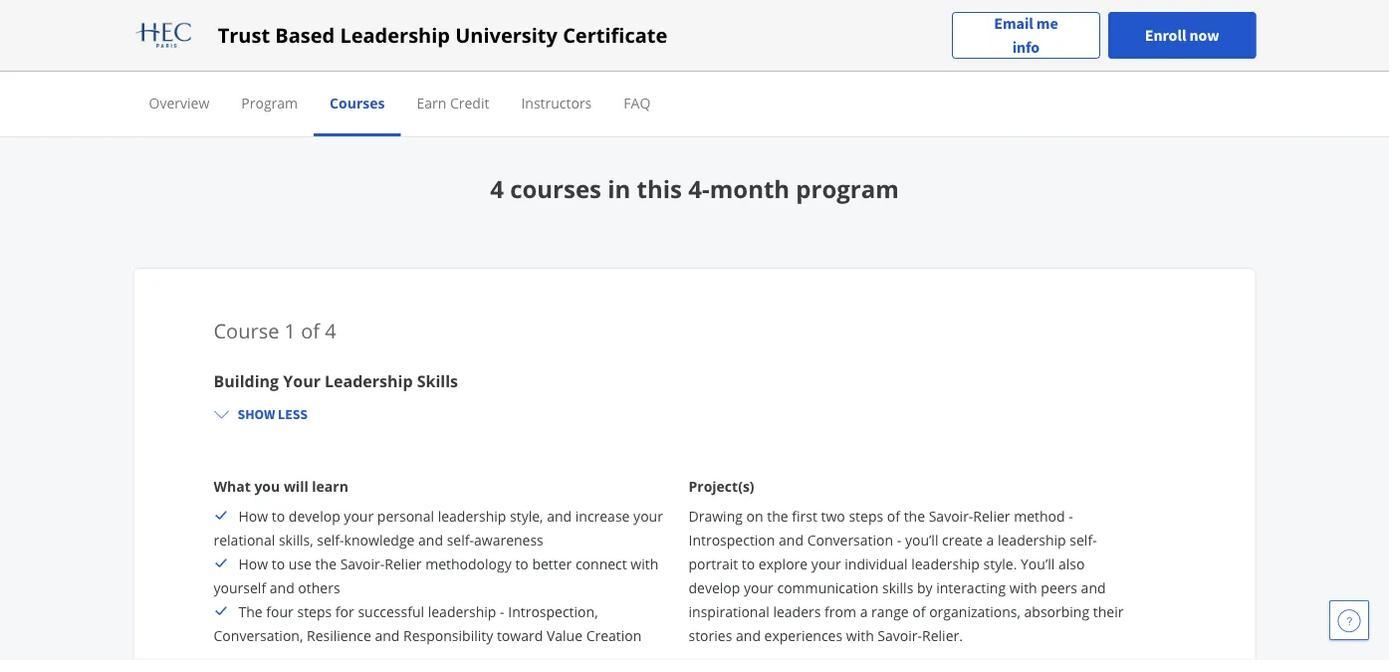 Task type: vqa. For each thing, say whether or not it's contained in the screenshot.
Will
yes



Task type: locate. For each thing, give the bounding box(es) containing it.
0 vertical spatial develop
[[289, 507, 340, 526]]

better
[[532, 555, 572, 574]]

now
[[1190, 25, 1220, 45]]

self- up methodology
[[447, 531, 474, 550]]

you'll
[[1021, 555, 1056, 574]]

with down you'll
[[1010, 579, 1038, 598]]

0 horizontal spatial steps
[[297, 603, 332, 622]]

value
[[547, 627, 583, 646]]

1 horizontal spatial relier
[[974, 507, 1011, 526]]

and up "their"
[[1082, 579, 1107, 598]]

from
[[825, 603, 857, 622]]

month
[[710, 173, 790, 206]]

the
[[239, 603, 263, 622]]

2 horizontal spatial -
[[1069, 507, 1074, 526]]

(corel)
[[690, 78, 741, 97]]

and down successful
[[375, 627, 400, 646]]

self-
[[317, 531, 344, 550], [447, 531, 474, 550], [1070, 531, 1098, 550]]

building
[[214, 371, 279, 393]]

self- right skills,
[[317, 531, 344, 550]]

interacting
[[937, 579, 1006, 598]]

4 left courses
[[490, 173, 504, 206]]

2 self- from the left
[[447, 531, 474, 550]]

stories
[[689, 627, 733, 646]]

2 horizontal spatial self-
[[1070, 531, 1098, 550]]

0 vertical spatial how
[[239, 507, 268, 526]]

skills,
[[279, 531, 314, 550]]

knowledge
[[344, 531, 415, 550]]

professional
[[309, 78, 389, 97]]

the up others
[[315, 555, 337, 574]]

conversation
[[808, 531, 894, 550]]

0 horizontal spatial a
[[861, 603, 868, 622]]

0 horizontal spatial the
[[315, 555, 337, 574]]

0 horizontal spatial savoir-
[[340, 555, 385, 574]]

in
[[608, 173, 631, 206]]

leadership
[[438, 507, 507, 526], [998, 531, 1067, 550], [912, 555, 980, 574], [428, 603, 497, 622]]

to
[[305, 38, 318, 57], [509, 78, 522, 97], [272, 507, 285, 526], [272, 555, 285, 574], [516, 555, 529, 574], [742, 555, 755, 574]]

relier inside how to use the savoir-relier methodology to better connect with yourself and others
[[385, 555, 422, 574]]

0 horizontal spatial with
[[631, 555, 659, 574]]

0 horizontal spatial relier
[[385, 555, 422, 574]]

2 vertical spatial -
[[500, 603, 505, 622]]

leadership up responsibility
[[428, 603, 497, 622]]

savoir- down knowledge
[[340, 555, 385, 574]]

trust based leadership university certificate
[[218, 21, 668, 49]]

0 horizontal spatial personal
[[220, 78, 277, 97]]

1 horizontal spatial develop
[[689, 579, 741, 598]]

to up skills,
[[272, 507, 285, 526]]

methodology
[[426, 555, 512, 574]]

1 self- from the left
[[317, 531, 344, 550]]

leadership
[[340, 21, 450, 49], [325, 371, 413, 393]]

savoir- inside how to use the savoir-relier methodology to better connect with yourself and others
[[340, 555, 385, 574]]

drawing
[[689, 507, 743, 526]]

email
[[995, 13, 1034, 33]]

1 how from the top
[[239, 507, 268, 526]]

absorbing
[[1025, 603, 1090, 622]]

1 vertical spatial 4
[[325, 317, 336, 345]]

1 vertical spatial how
[[239, 555, 268, 574]]

group
[[210, 38, 249, 57]]

4 courses in this 4-month program
[[490, 173, 900, 206]]

style,
[[510, 507, 544, 526]]

faq link
[[624, 93, 651, 112]]

personal down group
[[220, 78, 277, 97]]

relational
[[214, 531, 275, 550]]

self- inside drawing on the first two steps of the savoir-relier method - introspection and conversation - you'll create a leadership self- portrait to explore your individual leadership style. you'll also develop your communication skills by interacting with peers and inspirational leaders from a range of organizations, absorbing their stories and experiences with savoir-relier.
[[1070, 531, 1098, 550]]

awareness
[[474, 531, 544, 550]]

to inside drawing on the first two steps of the savoir-relier method - introspection and conversation - you'll create a leadership self- portrait to explore your individual leadership style. you'll also develop your communication skills by interacting with peers and inspirational leaders from a range of organizations, absorbing their stories and experiences with savoir-relier.
[[742, 555, 755, 574]]

relier down knowledge
[[385, 555, 422, 574]]

with right connect
[[631, 555, 659, 574]]

portrait
[[689, 555, 738, 574]]

develop down portrait
[[689, 579, 741, 598]]

certificate menu element
[[133, 72, 1257, 137]]

0 horizontal spatial self-
[[317, 531, 344, 550]]

1 horizontal spatial -
[[897, 531, 902, 550]]

enhance group sharing to face challenges and boost performance (codev)
[[151, 38, 636, 57]]

2 horizontal spatial savoir-
[[929, 507, 974, 526]]

0 horizontal spatial -
[[500, 603, 505, 622]]

a
[[987, 531, 995, 550], [861, 603, 868, 622]]

of right 1
[[301, 317, 320, 345]]

the up 'you'll' in the right of the page
[[904, 507, 926, 526]]

3 self- from the left
[[1070, 531, 1098, 550]]

1
[[285, 317, 296, 345]]

of right sense
[[434, 78, 447, 97]]

responsibility
[[404, 627, 493, 646]]

relier inside drawing on the first two steps of the savoir-relier method - introspection and conversation - you'll create a leadership self- portrait to explore your individual leadership style. you'll also develop your communication skills by interacting with peers and inspirational leaders from a range of organizations, absorbing their stories and experiences with savoir-relier.
[[974, 507, 1011, 526]]

your right increase at the bottom of page
[[634, 507, 663, 526]]

to left the face
[[305, 38, 318, 57]]

a up style.
[[987, 531, 995, 550]]

1 vertical spatial personal
[[377, 507, 434, 526]]

0 vertical spatial leadership
[[340, 21, 450, 49]]

leadership up sense
[[340, 21, 450, 49]]

develop
[[289, 507, 340, 526], [689, 579, 741, 598]]

1 vertical spatial leadership
[[325, 371, 413, 393]]

leadership right your
[[325, 371, 413, 393]]

0 vertical spatial steps
[[849, 507, 884, 526]]

personal
[[220, 78, 277, 97], [377, 507, 434, 526]]

sense
[[393, 78, 431, 97]]

how inside how to use the savoir-relier methodology to better connect with yourself and others
[[239, 555, 268, 574]]

how inside how to develop your personal leadership style, and increase your relational skills, self-knowledge and self-awareness
[[239, 507, 268, 526]]

university
[[456, 21, 558, 49]]

boost
[[453, 38, 490, 57]]

and down "inspirational"
[[736, 627, 761, 646]]

savoir- up create
[[929, 507, 974, 526]]

the right on
[[767, 507, 789, 526]]

and inside how to use the savoir-relier methodology to better connect with yourself and others
[[270, 579, 295, 598]]

1 horizontal spatial personal
[[377, 507, 434, 526]]

develop up skills,
[[289, 507, 340, 526]]

relier
[[974, 507, 1011, 526], [385, 555, 422, 574]]

with inside how to use the savoir-relier methodology to better connect with yourself and others
[[631, 555, 659, 574]]

- left 'you'll' in the right of the page
[[897, 531, 902, 550]]

your up communication
[[812, 555, 842, 574]]

show less
[[238, 406, 308, 424]]

- right method
[[1069, 507, 1074, 526]]

1 vertical spatial steps
[[297, 603, 332, 622]]

1 horizontal spatial with
[[847, 627, 875, 646]]

1 horizontal spatial a
[[987, 531, 995, 550]]

steps inside drawing on the first two steps of the savoir-relier method - introspection and conversation - you'll create a leadership self- portrait to explore your individual leadership style. you'll also develop your communication skills by interacting with peers and inspirational leaders from a range of organizations, absorbing their stories and experiences with savoir-relier.
[[849, 507, 884, 526]]

- up toward
[[500, 603, 505, 622]]

of up conversation on the right bottom of page
[[888, 507, 901, 526]]

how up relational
[[239, 507, 268, 526]]

to down introspection
[[742, 555, 755, 574]]

0 vertical spatial relier
[[974, 507, 1011, 526]]

a right from at the bottom right of page
[[861, 603, 868, 622]]

1 vertical spatial savoir-
[[340, 555, 385, 574]]

the four steps for successful leadership - introspection, conversation, resilience and responsibility toward value creation
[[214, 603, 642, 646]]

relier up create
[[974, 507, 1011, 526]]

by
[[918, 579, 933, 598]]

leadership for your
[[325, 371, 413, 393]]

the inside how to use the savoir-relier methodology to better connect with yourself and others
[[315, 555, 337, 574]]

and
[[424, 38, 449, 57], [281, 78, 305, 97], [547, 507, 572, 526], [419, 531, 443, 550], [779, 531, 804, 550], [270, 579, 295, 598], [1082, 579, 1107, 598], [375, 627, 400, 646], [736, 627, 761, 646]]

introspection
[[689, 531, 776, 550]]

your down explore on the right bottom of page
[[744, 579, 774, 598]]

how down relational
[[239, 555, 268, 574]]

4 right 1
[[325, 317, 336, 345]]

personal up knowledge
[[377, 507, 434, 526]]

steps up conversation on the right bottom of page
[[849, 507, 884, 526]]

and up four
[[270, 579, 295, 598]]

0 vertical spatial 4
[[490, 173, 504, 206]]

0 horizontal spatial develop
[[289, 507, 340, 526]]

steps down others
[[297, 603, 332, 622]]

1 horizontal spatial the
[[767, 507, 789, 526]]

1 vertical spatial with
[[1010, 579, 1038, 598]]

self- up also
[[1070, 531, 1098, 550]]

0 vertical spatial savoir-
[[929, 507, 974, 526]]

info
[[1013, 37, 1040, 57]]

leadership inside the four steps for successful leadership - introspection, conversation, resilience and responsibility toward value creation
[[428, 603, 497, 622]]

1 vertical spatial -
[[897, 531, 902, 550]]

on
[[747, 507, 764, 526]]

how for skills,
[[239, 507, 268, 526]]

1 vertical spatial develop
[[689, 579, 741, 598]]

program
[[796, 173, 900, 206]]

2 how from the top
[[239, 555, 268, 574]]

1 horizontal spatial self-
[[447, 531, 474, 550]]

align your personal and professional sense of purpose to drive sustainable growth (corel)
[[151, 78, 741, 97]]

explore
[[759, 555, 808, 574]]

experiences
[[765, 627, 843, 646]]

first
[[792, 507, 818, 526]]

communication
[[778, 579, 879, 598]]

1 vertical spatial relier
[[385, 555, 422, 574]]

and down sharing
[[281, 78, 305, 97]]

savoir- down range
[[878, 627, 923, 646]]

savoir-
[[929, 507, 974, 526], [340, 555, 385, 574], [878, 627, 923, 646]]

leadership inside how to develop your personal leadership style, and increase your relational skills, self-knowledge and self-awareness
[[438, 507, 507, 526]]

0 vertical spatial with
[[631, 555, 659, 574]]

to inside how to develop your personal leadership style, and increase your relational skills, self-knowledge and self-awareness
[[272, 507, 285, 526]]

with
[[631, 555, 659, 574], [1010, 579, 1038, 598], [847, 627, 875, 646]]

use
[[289, 555, 312, 574]]

and right style,
[[547, 507, 572, 526]]

1 horizontal spatial steps
[[849, 507, 884, 526]]

show less button
[[206, 397, 316, 433]]

2 vertical spatial savoir-
[[878, 627, 923, 646]]

skills
[[417, 371, 458, 393]]

me
[[1037, 13, 1059, 33]]

leadership up awareness
[[438, 507, 507, 526]]

project(s)
[[689, 477, 755, 496]]

with down from at the bottom right of page
[[847, 627, 875, 646]]

steps
[[849, 507, 884, 526], [297, 603, 332, 622]]

leadership for based
[[340, 21, 450, 49]]

develop inside drawing on the first two steps of the savoir-relier method - introspection and conversation - you'll create a leadership self- portrait to explore your individual leadership style. you'll also develop your communication skills by interacting with peers and inspirational leaders from a range of organizations, absorbing their stories and experiences with savoir-relier.
[[689, 579, 741, 598]]



Task type: describe. For each thing, give the bounding box(es) containing it.
program link
[[241, 93, 298, 112]]

enroll
[[1146, 25, 1187, 45]]

email me info
[[995, 13, 1059, 57]]

drawing on the first two steps of the savoir-relier method - introspection and conversation - you'll create a leadership self- portrait to explore your individual leadership style. you'll also develop your communication skills by interacting with peers and inspirational leaders from a range of organizations, absorbing their stories and experiences with savoir-relier.
[[689, 507, 1124, 646]]

align
[[151, 78, 183, 97]]

your up knowledge
[[344, 507, 374, 526]]

face
[[322, 38, 349, 57]]

drive
[[526, 78, 558, 97]]

your
[[283, 371, 321, 393]]

2 horizontal spatial the
[[904, 507, 926, 526]]

organizations,
[[930, 603, 1021, 622]]

skills
[[883, 579, 914, 598]]

you
[[254, 477, 280, 496]]

performance
[[494, 38, 578, 57]]

instructors link
[[522, 93, 592, 112]]

leadership up you'll
[[998, 531, 1067, 550]]

email me info button
[[953, 11, 1101, 59]]

yourself
[[214, 579, 266, 598]]

steps inside the four steps for successful leadership - introspection, conversation, resilience and responsibility toward value creation
[[297, 603, 332, 622]]

you'll
[[906, 531, 939, 550]]

show
[[238, 406, 275, 424]]

introspection,
[[508, 603, 598, 622]]

inspirational
[[689, 603, 770, 622]]

help center image
[[1338, 609, 1362, 633]]

faq
[[624, 93, 651, 112]]

your right align
[[187, 78, 216, 97]]

0 horizontal spatial 4
[[325, 317, 336, 345]]

and up how to use the savoir-relier methodology to better connect with yourself and others
[[419, 531, 443, 550]]

earn credit
[[417, 93, 490, 112]]

also
[[1059, 555, 1085, 574]]

to left drive
[[509, 78, 522, 97]]

certificate
[[563, 21, 668, 49]]

based
[[275, 21, 335, 49]]

credit
[[450, 93, 490, 112]]

leaders
[[774, 603, 821, 622]]

successful
[[358, 603, 425, 622]]

style.
[[984, 555, 1018, 574]]

1 vertical spatial a
[[861, 603, 868, 622]]

0 vertical spatial a
[[987, 531, 995, 550]]

of down by
[[913, 603, 926, 622]]

range
[[872, 603, 909, 622]]

peers
[[1041, 579, 1078, 598]]

how to develop your personal leadership style, and increase your relational skills, self-knowledge and self-awareness
[[214, 507, 663, 550]]

what
[[214, 477, 251, 496]]

1 horizontal spatial savoir-
[[878, 627, 923, 646]]

4-
[[689, 173, 710, 206]]

this
[[637, 173, 683, 206]]

overview
[[149, 93, 210, 112]]

relier.
[[923, 627, 963, 646]]

their
[[1094, 603, 1124, 622]]

method
[[1014, 507, 1066, 526]]

building your leadership skills
[[214, 371, 458, 393]]

0 vertical spatial personal
[[220, 78, 277, 97]]

courses
[[510, 173, 602, 206]]

develop inside how to develop your personal leadership style, and increase your relational skills, self-knowledge and self-awareness
[[289, 507, 340, 526]]

- inside the four steps for successful leadership - introspection, conversation, resilience and responsibility toward value creation
[[500, 603, 505, 622]]

for
[[336, 603, 354, 622]]

2 vertical spatial with
[[847, 627, 875, 646]]

courses
[[330, 93, 385, 112]]

hec paris image
[[133, 19, 194, 51]]

challenges
[[352, 38, 421, 57]]

2 horizontal spatial with
[[1010, 579, 1038, 598]]

others
[[298, 579, 340, 598]]

personal inside how to develop your personal leadership style, and increase your relational skills, self-knowledge and self-awareness
[[377, 507, 434, 526]]

toward
[[497, 627, 543, 646]]

earn
[[417, 93, 447, 112]]

overview link
[[149, 93, 210, 112]]

leadership down create
[[912, 555, 980, 574]]

courses link
[[330, 93, 385, 112]]

sustainable
[[562, 78, 636, 97]]

and left the boost
[[424, 38, 449, 57]]

and inside the four steps for successful leadership - introspection, conversation, resilience and responsibility toward value creation
[[375, 627, 400, 646]]

four
[[266, 603, 294, 622]]

enroll now
[[1146, 25, 1220, 45]]

connect
[[576, 555, 627, 574]]

increase
[[576, 507, 630, 526]]

how for yourself
[[239, 555, 268, 574]]

resilience
[[307, 627, 371, 646]]

(codev)
[[582, 38, 636, 57]]

what you will learn
[[214, 477, 349, 496]]

create
[[943, 531, 983, 550]]

to down awareness
[[516, 555, 529, 574]]

to left use
[[272, 555, 285, 574]]

enhance
[[151, 38, 207, 57]]

will
[[284, 477, 309, 496]]

enroll now button
[[1109, 12, 1257, 59]]

earn credit link
[[417, 93, 490, 112]]

how to use the savoir-relier methodology to better connect with yourself and others
[[214, 555, 659, 598]]

course 1 of 4
[[214, 317, 336, 345]]

and up explore on the right bottom of page
[[779, 531, 804, 550]]

0 vertical spatial -
[[1069, 507, 1074, 526]]

purpose
[[451, 78, 505, 97]]

trust
[[218, 21, 270, 49]]

course
[[214, 317, 279, 345]]

creation
[[587, 627, 642, 646]]

conversation,
[[214, 627, 303, 646]]

1 horizontal spatial 4
[[490, 173, 504, 206]]



